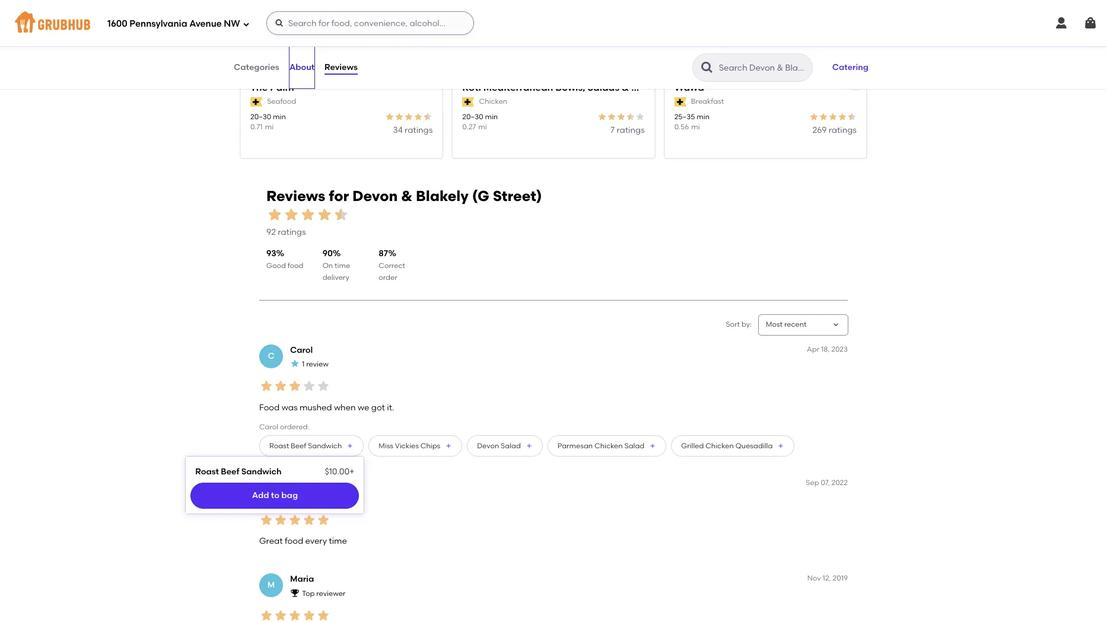 Task type: vqa. For each thing, say whether or not it's contained in the screenshot.
the sandwich
yes



Task type: locate. For each thing, give the bounding box(es) containing it.
5 plus icon image from the left
[[778, 443, 785, 450]]

roast beef sandwich down ordered:
[[270, 442, 342, 451]]

mi inside the 20–30 min 0.27 mi
[[479, 123, 487, 131]]

min inside the 20–30 min 0.27 mi
[[485, 113, 498, 121]]

2 m from the top
[[268, 581, 275, 591]]

1 horizontal spatial save this restaurant button
[[1048, 0, 1070, 22]]

0 vertical spatial food
[[288, 262, 304, 270]]

& left blakely
[[401, 188, 413, 205]]

1 horizontal spatial chicken
[[595, 442, 623, 451]]

2 salad from the left
[[625, 442, 645, 451]]

plus icon image up +
[[347, 443, 354, 450]]

min inside 20–30 min 0.71 mi
[[273, 113, 286, 121]]

it.
[[387, 403, 394, 413]]

1 horizontal spatial salad
[[625, 442, 645, 451]]

subscription pass image
[[251, 97, 263, 107], [463, 97, 475, 107], [675, 97, 687, 107]]

0 vertical spatial top
[[302, 495, 315, 503]]

1 horizontal spatial sandwich
[[308, 442, 342, 451]]

avenue
[[190, 18, 222, 29]]

plus icon image for roast beef sandwich
[[347, 443, 354, 450]]

by:
[[742, 321, 752, 329]]

1 vertical spatial carol
[[259, 423, 279, 432]]

1 salad from the left
[[501, 442, 521, 451]]

roast beef sandwich
[[270, 442, 342, 451], [196, 467, 282, 477]]

wawa
[[675, 82, 705, 93]]

devon right chips
[[478, 442, 499, 451]]

chicken right parmesan
[[595, 442, 623, 451]]

min down 'seafood'
[[273, 113, 286, 121]]

0 vertical spatial carol
[[290, 345, 313, 356]]

devon salad button
[[467, 436, 543, 457]]

0 horizontal spatial 20–30
[[251, 113, 271, 121]]

grilled
[[682, 442, 704, 451]]

good
[[267, 262, 286, 270]]

plus icon image inside devon salad button
[[526, 443, 533, 450]]

chicken up the 20–30 min 0.27 mi
[[479, 98, 508, 106]]

0 horizontal spatial min
[[273, 113, 286, 121]]

0 vertical spatial time
[[335, 262, 350, 270]]

subscription pass image up "25–35"
[[675, 97, 687, 107]]

1 horizontal spatial devon
[[478, 442, 499, 451]]

1 plus icon image from the left
[[347, 443, 354, 450]]

7
[[611, 125, 615, 135]]

ordered:
[[280, 423, 310, 432]]

chicken right grilled
[[706, 442, 734, 451]]

sandwich up "add" on the left bottom of page
[[241, 467, 282, 477]]

34 ratings
[[393, 125, 433, 135]]

reviewer for michele
[[317, 495, 346, 503]]

2023
[[832, 345, 848, 354]]

plus icon image inside roast beef sandwich button
[[347, 443, 354, 450]]

Search Devon & Blakely (G Street) search field
[[718, 62, 809, 74]]

review
[[306, 361, 329, 369]]

plus icon image inside miss vickies chips button
[[445, 443, 453, 450]]

3 mi from the left
[[692, 123, 700, 131]]

2 horizontal spatial subscription pass image
[[675, 97, 687, 107]]

plus icon image inside grilled chicken quesadilla "button"
[[778, 443, 785, 450]]

1 reviewer from the top
[[317, 495, 346, 503]]

25–35 min 0.56 mi
[[675, 113, 710, 131]]

mi for palm
[[265, 123, 274, 131]]

top down michele
[[302, 495, 315, 503]]

trophy icon image down michele
[[290, 493, 300, 503]]

subscription pass image down roti
[[463, 97, 475, 107]]

0 vertical spatial beef
[[291, 442, 307, 451]]

beef up add to bag button
[[221, 467, 240, 477]]

beef down ordered:
[[291, 442, 307, 451]]

roti mediterranean bowls, salads & pitas logo image
[[453, 0, 655, 93]]

20–30 up 0.71
[[251, 113, 271, 121]]

20–30 up 0.27
[[463, 113, 484, 121]]

plus icon image inside parmesan chicken salad button
[[650, 443, 657, 450]]

roti mediterranean bowls, salads & pitas
[[463, 82, 656, 93]]

1 save this restaurant button from the left
[[412, 0, 433, 22]]

on
[[323, 262, 333, 270]]

87
[[379, 249, 388, 259]]

1 vertical spatial roast beef sandwich
[[196, 467, 282, 477]]

2 reviewer from the top
[[317, 590, 346, 599]]

mi inside 20–30 min 0.71 mi
[[265, 123, 274, 131]]

plus icon image right chips
[[445, 443, 453, 450]]

0 vertical spatial top reviewer
[[302, 495, 346, 503]]

$10.00
[[325, 467, 350, 477]]

1 horizontal spatial mi
[[479, 123, 487, 131]]

1 vertical spatial roast
[[196, 467, 219, 477]]

0 horizontal spatial beef
[[221, 467, 240, 477]]

reviews inside "button"
[[325, 62, 358, 72]]

Search for food, convenience, alcohol... search field
[[266, 11, 474, 35]]

0 horizontal spatial roast
[[196, 467, 219, 477]]

0 horizontal spatial devon
[[353, 188, 398, 205]]

mi right 0.56
[[692, 123, 700, 131]]

reviews for reviews
[[325, 62, 358, 72]]

reviews up the palm 'link'
[[325, 62, 358, 72]]

order
[[379, 274, 398, 282]]

plus icon image left grilled
[[650, 443, 657, 450]]

roast inside button
[[270, 442, 289, 451]]

chicken for parmesan
[[595, 442, 623, 451]]

plus icon image right quesadilla
[[778, 443, 785, 450]]

top reviewer for maria
[[302, 590, 346, 599]]

plus icon image for miss vickies chips
[[445, 443, 453, 450]]

m for michele
[[268, 485, 275, 495]]

0 horizontal spatial mi
[[265, 123, 274, 131]]

12,
[[823, 575, 832, 583]]

m
[[268, 485, 275, 495], [268, 581, 275, 591]]

subscription pass image down the on the top of the page
[[251, 97, 263, 107]]

1 mi from the left
[[265, 123, 274, 131]]

roast beef sandwich up "add" on the left bottom of page
[[196, 467, 282, 477]]

0 vertical spatial roast beef sandwich
[[270, 442, 342, 451]]

1 horizontal spatial &
[[622, 82, 630, 93]]

0.56
[[675, 123, 689, 131]]

2022
[[832, 479, 848, 488]]

reviews
[[325, 62, 358, 72], [267, 188, 326, 205]]

93 good food
[[267, 249, 304, 270]]

1 horizontal spatial svg image
[[1055, 16, 1069, 30]]

7 ratings
[[611, 125, 645, 135]]

0 vertical spatial roast
[[270, 442, 289, 451]]

parmesan chicken salad
[[558, 442, 645, 451]]

20–30 inside 20–30 min 0.71 mi
[[251, 113, 271, 121]]

1 vertical spatial top reviewer
[[302, 590, 346, 599]]

plus icon image for parmesan chicken salad
[[650, 443, 657, 450]]

0 vertical spatial reviewer
[[317, 495, 346, 503]]

search icon image
[[700, 61, 715, 75]]

1 horizontal spatial carol
[[290, 345, 313, 356]]

18,
[[822, 345, 830, 354]]

pennsylvania
[[130, 18, 187, 29]]

time up the delivery
[[335, 262, 350, 270]]

2 horizontal spatial min
[[697, 113, 710, 121]]

ratings right 7
[[617, 125, 645, 135]]

great
[[259, 537, 283, 547]]

0 vertical spatial trophy icon image
[[290, 493, 300, 503]]

top reviewer
[[302, 495, 346, 503], [302, 590, 346, 599]]

time right every
[[329, 537, 347, 547]]

3 min from the left
[[697, 113, 710, 121]]

2 top reviewer from the top
[[302, 590, 346, 599]]

breakfast
[[692, 98, 725, 106]]

20–30 inside the 20–30 min 0.27 mi
[[463, 113, 484, 121]]

2 subscription pass image from the left
[[463, 97, 475, 107]]

ratings right 34
[[405, 125, 433, 135]]

beef
[[291, 442, 307, 451], [221, 467, 240, 477]]

sandwich up $10.00
[[308, 442, 342, 451]]

chicken inside button
[[595, 442, 623, 451]]

roast beef sandwich inside roast beef sandwich button
[[270, 442, 342, 451]]

0 horizontal spatial svg image
[[243, 20, 250, 28]]

1 vertical spatial top
[[302, 590, 315, 599]]

trophy icon image for michele
[[290, 493, 300, 503]]

reviewer down every
[[317, 590, 346, 599]]

1 top from the top
[[302, 495, 315, 503]]

1 vertical spatial devon
[[478, 442, 499, 451]]

nov
[[808, 575, 822, 583]]

1 review
[[302, 361, 329, 369]]

svg image
[[1055, 16, 1069, 30], [1084, 16, 1098, 30], [243, 20, 250, 28]]

1 horizontal spatial min
[[485, 113, 498, 121]]

& left pitas
[[622, 82, 630, 93]]

food left every
[[285, 537, 303, 547]]

1 horizontal spatial 20–30
[[463, 113, 484, 121]]

1 vertical spatial sandwich
[[241, 467, 282, 477]]

1 vertical spatial m
[[268, 581, 275, 591]]

carol down food
[[259, 423, 279, 432]]

save this restaurant button
[[412, 0, 433, 22], [1048, 0, 1070, 22]]

beef inside "tooltip"
[[221, 467, 240, 477]]

1 horizontal spatial roast
[[270, 442, 289, 451]]

1 horizontal spatial beef
[[291, 442, 307, 451]]

1 vertical spatial reviewer
[[317, 590, 346, 599]]

0 horizontal spatial carol
[[259, 423, 279, 432]]

save this restaurant image
[[415, 4, 429, 18]]

min down breakfast at the top of the page
[[697, 113, 710, 121]]

0 horizontal spatial &
[[401, 188, 413, 205]]

25–35
[[675, 113, 696, 121]]

maria
[[290, 575, 314, 585]]

m left bag
[[268, 485, 275, 495]]

roast
[[270, 442, 289, 451], [196, 467, 219, 477]]

plus icon image right "devon salad"
[[526, 443, 533, 450]]

Sort by: field
[[767, 320, 807, 331]]

street)
[[493, 188, 542, 205]]

main navigation navigation
[[0, 0, 1108, 46]]

time
[[335, 262, 350, 270], [329, 537, 347, 547]]

1 subscription pass image from the left
[[251, 97, 263, 107]]

mi
[[265, 123, 274, 131], [479, 123, 487, 131], [692, 123, 700, 131]]

catering
[[833, 62, 869, 72]]

add to bag
[[252, 491, 298, 501]]

0 vertical spatial m
[[268, 485, 275, 495]]

reviewer down $10.00
[[317, 495, 346, 503]]

20–30 for the
[[251, 113, 271, 121]]

devon right for
[[353, 188, 398, 205]]

1
[[302, 361, 305, 369]]

0 vertical spatial sandwich
[[308, 442, 342, 451]]

food
[[288, 262, 304, 270], [285, 537, 303, 547]]

20–30 for roti
[[463, 113, 484, 121]]

carol ordered:
[[259, 423, 310, 432]]

min down mediterranean
[[485, 113, 498, 121]]

ratings right 92
[[278, 227, 306, 237]]

carol for carol ordered:
[[259, 423, 279, 432]]

roti
[[463, 82, 481, 93]]

1 vertical spatial trophy icon image
[[290, 589, 300, 598]]

ratings right "269"
[[829, 125, 857, 135]]

sep
[[807, 479, 820, 488]]

chicken
[[479, 98, 508, 106], [595, 442, 623, 451], [706, 442, 734, 451]]

subscription pass image for roti
[[463, 97, 475, 107]]

devon salad
[[478, 442, 521, 451]]

2 mi from the left
[[479, 123, 487, 131]]

2 horizontal spatial chicken
[[706, 442, 734, 451]]

to
[[271, 491, 280, 501]]

reviews up the 92 ratings
[[267, 188, 326, 205]]

0 vertical spatial reviews
[[325, 62, 358, 72]]

chicken inside "button"
[[706, 442, 734, 451]]

ratings
[[405, 125, 433, 135], [617, 125, 645, 135], [829, 125, 857, 135], [278, 227, 306, 237]]

1 vertical spatial reviews
[[267, 188, 326, 205]]

trophy icon image down "maria" on the left of page
[[290, 589, 300, 598]]

michele
[[290, 479, 322, 489]]

0 horizontal spatial subscription pass image
[[251, 97, 263, 107]]

top reviewer down "maria" on the left of page
[[302, 590, 346, 599]]

1 20–30 from the left
[[251, 113, 271, 121]]

plus icon image
[[347, 443, 354, 450], [445, 443, 453, 450], [526, 443, 533, 450], [650, 443, 657, 450], [778, 443, 785, 450]]

0 horizontal spatial save this restaurant button
[[412, 0, 433, 22]]

devon inside button
[[478, 442, 499, 451]]

top down "maria" on the left of page
[[302, 590, 315, 599]]

carol for carol
[[290, 345, 313, 356]]

4 plus icon image from the left
[[650, 443, 657, 450]]

mi right 0.71
[[265, 123, 274, 131]]

2 top from the top
[[302, 590, 315, 599]]

trophy icon image
[[290, 493, 300, 503], [290, 589, 300, 598]]

tooltip
[[186, 450, 364, 514]]

trophy icon image for maria
[[290, 589, 300, 598]]

mi right 0.27
[[479, 123, 487, 131]]

1 trophy icon image from the top
[[290, 493, 300, 503]]

food right good
[[288, 262, 304, 270]]

sep 07, 2022
[[807, 479, 848, 488]]

2 horizontal spatial mi
[[692, 123, 700, 131]]

top reviewer for michele
[[302, 495, 346, 503]]

categories button
[[233, 46, 280, 89]]

90 on time delivery
[[323, 249, 350, 282]]

2 min from the left
[[485, 113, 498, 121]]

bowls,
[[556, 82, 586, 93]]

carol up 1
[[290, 345, 313, 356]]

for
[[329, 188, 349, 205]]

top reviewer down michele
[[302, 495, 346, 503]]

2 trophy icon image from the top
[[290, 589, 300, 598]]

1 vertical spatial beef
[[221, 467, 240, 477]]

1 horizontal spatial subscription pass image
[[463, 97, 475, 107]]

devon
[[353, 188, 398, 205], [478, 442, 499, 451]]

2 20–30 from the left
[[463, 113, 484, 121]]

star icon image
[[386, 112, 395, 122], [395, 112, 405, 122], [405, 112, 414, 122], [414, 112, 424, 122], [424, 112, 433, 122], [424, 112, 433, 122], [598, 112, 607, 122], [607, 112, 617, 122], [617, 112, 626, 122], [626, 112, 636, 122], [626, 112, 636, 122], [636, 112, 645, 122], [810, 112, 819, 122], [819, 112, 829, 122], [829, 112, 838, 122], [838, 112, 848, 122], [848, 112, 857, 122], [848, 112, 857, 122], [267, 206, 283, 223], [283, 206, 300, 223], [300, 206, 316, 223], [316, 206, 333, 223], [333, 206, 350, 223], [333, 206, 350, 223], [290, 359, 300, 369], [259, 380, 274, 394], [274, 380, 288, 394], [288, 380, 302, 394], [302, 380, 316, 394], [316, 380, 331, 394], [259, 514, 274, 528], [274, 514, 288, 528], [288, 514, 302, 528], [302, 514, 316, 528], [316, 514, 331, 528], [259, 609, 274, 623], [274, 609, 288, 623], [288, 609, 302, 623], [302, 609, 316, 623], [316, 609, 331, 623]]

2 plus icon image from the left
[[445, 443, 453, 450]]

1 top reviewer from the top
[[302, 495, 346, 503]]

0 horizontal spatial salad
[[501, 442, 521, 451]]

1 min from the left
[[273, 113, 286, 121]]

parmesan chicken salad button
[[548, 436, 667, 457]]

m left "maria" on the left of page
[[268, 581, 275, 591]]

1 m from the top
[[268, 485, 275, 495]]

3 plus icon image from the left
[[526, 443, 533, 450]]



Task type: describe. For each thing, give the bounding box(es) containing it.
salad inside button
[[501, 442, 521, 451]]

34
[[393, 125, 403, 135]]

food
[[259, 403, 280, 413]]

blakely
[[416, 188, 469, 205]]

min inside 25–35 min 0.56 mi
[[697, 113, 710, 121]]

sort by:
[[726, 321, 752, 329]]

palm
[[270, 82, 294, 93]]

grilled chicken quesadilla
[[682, 442, 773, 451]]

0.71
[[251, 123, 263, 131]]

seafood
[[267, 98, 296, 106]]

0 vertical spatial devon
[[353, 188, 398, 205]]

salad inside button
[[625, 442, 645, 451]]

every
[[305, 537, 327, 547]]

vickies
[[395, 442, 419, 451]]

svg image
[[275, 18, 284, 28]]

most recent
[[767, 321, 807, 329]]

categories
[[234, 62, 279, 72]]

parmesan
[[558, 442, 593, 451]]

m for maria
[[268, 581, 275, 591]]

+
[[350, 467, 355, 477]]

0 horizontal spatial chicken
[[479, 98, 508, 106]]

nov 12, 2019
[[808, 575, 848, 583]]

food was mushed when we got it.
[[259, 403, 394, 413]]

quesadilla
[[736, 442, 773, 451]]

1 vertical spatial time
[[329, 537, 347, 547]]

miss
[[379, 442, 394, 451]]

chicken for grilled
[[706, 442, 734, 451]]

time inside '90 on time delivery'
[[335, 262, 350, 270]]

nw
[[224, 18, 240, 29]]

mi inside 25–35 min 0.56 mi
[[692, 123, 700, 131]]

87 correct order
[[379, 249, 406, 282]]

when
[[334, 403, 356, 413]]

07,
[[821, 479, 830, 488]]

apr
[[808, 345, 820, 354]]

reviews for reviews for devon & blakely (g street)
[[267, 188, 326, 205]]

wawa link
[[675, 81, 857, 95]]

sandwich inside roast beef sandwich button
[[308, 442, 342, 451]]

1 vertical spatial &
[[401, 188, 413, 205]]

the palm
[[251, 82, 294, 93]]

ratings for the palm
[[405, 125, 433, 135]]

the
[[251, 82, 268, 93]]

269 ratings
[[813, 125, 857, 135]]

mushed
[[300, 403, 332, 413]]

2 save this restaurant button from the left
[[1048, 0, 1070, 22]]

miss vickies chips
[[379, 442, 441, 451]]

beef inside button
[[291, 442, 307, 451]]

salads
[[588, 82, 620, 93]]

about
[[290, 62, 315, 72]]

got
[[372, 403, 385, 413]]

pitas
[[632, 82, 656, 93]]

92 ratings
[[267, 227, 306, 237]]

1600 pennsylvania avenue nw
[[107, 18, 240, 29]]

add to bag button
[[191, 483, 359, 509]]

mi for mediterranean
[[479, 123, 487, 131]]

0 vertical spatial &
[[622, 82, 630, 93]]

catering button
[[828, 55, 875, 81]]

92
[[267, 227, 276, 237]]

top for michele
[[302, 495, 315, 503]]

sort
[[726, 321, 740, 329]]

c
[[268, 351, 275, 361]]

$10.00 +
[[325, 467, 355, 477]]

0.27
[[463, 123, 476, 131]]

about button
[[289, 46, 315, 89]]

min for palm
[[273, 113, 286, 121]]

caret down icon image
[[832, 321, 841, 330]]

roast beef sandwich button
[[259, 436, 364, 457]]

wawa logo image
[[665, 0, 867, 93]]

plus icon image for devon salad
[[526, 443, 533, 450]]

bag
[[282, 491, 298, 501]]

top for maria
[[302, 590, 315, 599]]

3 subscription pass image from the left
[[675, 97, 687, 107]]

reviews for devon & blakely (g street)
[[267, 188, 542, 205]]

(g
[[472, 188, 490, 205]]

2019
[[833, 575, 848, 583]]

2 horizontal spatial svg image
[[1084, 16, 1098, 30]]

great food every time
[[259, 537, 347, 547]]

was
[[282, 403, 298, 413]]

tooltip containing roast beef sandwich
[[186, 450, 364, 514]]

subscription pass image for the
[[251, 97, 263, 107]]

chips
[[421, 442, 441, 451]]

plus icon image for grilled chicken quesadilla
[[778, 443, 785, 450]]

269
[[813, 125, 827, 135]]

ratings for wawa
[[829, 125, 857, 135]]

add
[[252, 491, 269, 501]]

food inside 93 good food
[[288, 262, 304, 270]]

miss vickies chips button
[[369, 436, 463, 457]]

save this restaurant image
[[1052, 4, 1066, 18]]

roti mediterranean bowls, salads & pitas link
[[463, 81, 656, 95]]

93
[[267, 249, 276, 259]]

we
[[358, 403, 370, 413]]

1600
[[107, 18, 128, 29]]

1 vertical spatial food
[[285, 537, 303, 547]]

ratings for roti mediterranean bowls, salads & pitas
[[617, 125, 645, 135]]

delivery
[[323, 274, 350, 282]]

90
[[323, 249, 333, 259]]

0 horizontal spatial sandwich
[[241, 467, 282, 477]]

reviews button
[[324, 46, 358, 89]]

min for mediterranean
[[485, 113, 498, 121]]

the palm logo image
[[241, 0, 443, 93]]

the palm link
[[251, 81, 433, 95]]

reviewer for maria
[[317, 590, 346, 599]]

apr 18, 2023
[[808, 345, 848, 354]]



